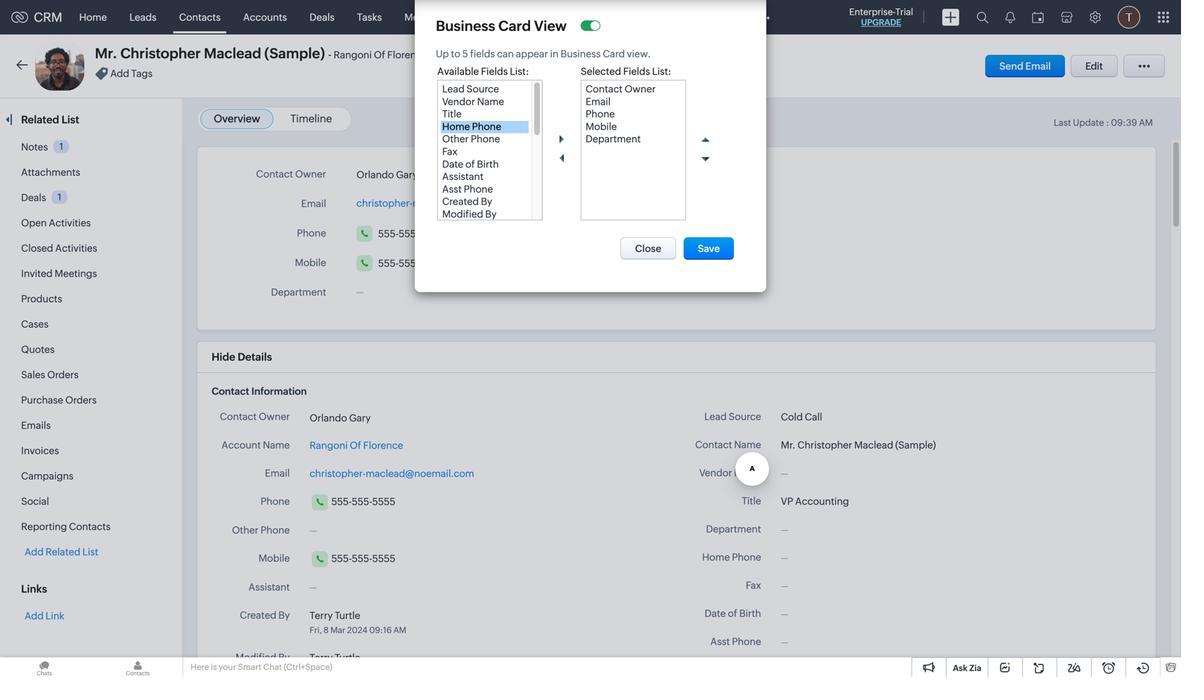 Task type: describe. For each thing, give the bounding box(es) containing it.
christopher for mr. christopher maclead (sample) - rangoni of florence
[[120, 45, 201, 62]]

lead source
[[704, 411, 761, 422]]

fields for selected
[[623, 66, 650, 77]]

phone for home phone
[[732, 552, 761, 563]]

1 vertical spatial orlando
[[310, 412, 347, 424]]

asst
[[711, 636, 730, 647]]

cases
[[21, 319, 49, 330]]

1 vertical spatial christopher-maclead@noemail.com
[[310, 468, 474, 479]]

1 horizontal spatial list
[[82, 546, 98, 558]]

is
[[211, 662, 217, 672]]

rangoni of florence
[[310, 440, 403, 451]]

1 horizontal spatial orlando
[[356, 169, 394, 180]]

selected fields list:
[[581, 66, 672, 77]]

remove image
[[553, 150, 570, 167]]

department for mobile
[[271, 287, 326, 298]]

1 vertical spatial products link
[[21, 293, 62, 304]]

1 vertical spatial meetings
[[55, 268, 97, 279]]

1 vertical spatial add
[[25, 546, 44, 558]]

accounts
[[243, 12, 287, 23]]

campaigns link
[[21, 470, 74, 482]]

can
[[497, 48, 514, 59]]

:
[[1106, 117, 1109, 128]]

logo image
[[11, 12, 28, 23]]

reporting contacts link
[[21, 521, 111, 532]]

edit
[[1086, 60, 1103, 72]]

list: for available fields list:
[[510, 66, 529, 77]]

mr. christopher maclead (sample) - rangoni of florence
[[95, 45, 427, 62]]

purchase orders
[[21, 394, 97, 406]]

upgrade
[[861, 18, 901, 27]]

in
[[550, 48, 559, 59]]

email inside button
[[1026, 60, 1051, 72]]

(sample) for mr. christopher maclead (sample) - rangoni of florence
[[264, 45, 325, 62]]

contact owner for email
[[256, 168, 326, 180]]

contacts inside contacts link
[[179, 12, 221, 23]]

meetings link
[[393, 0, 458, 34]]

owner for email
[[295, 168, 326, 180]]

appear
[[516, 48, 548, 59]]

other
[[232, 524, 259, 536]]

0 vertical spatial card
[[498, 18, 531, 34]]

attachments
[[21, 167, 80, 178]]

cold call
[[781, 411, 822, 423]]

calls
[[469, 12, 492, 23]]

home for home
[[79, 12, 107, 23]]

open activities link
[[21, 217, 91, 229]]

1 vertical spatial maclead@noemail.com
[[366, 468, 474, 479]]

vp accounting
[[781, 496, 849, 507]]

add tags
[[110, 68, 153, 79]]

move up image
[[697, 131, 714, 148]]

0 vertical spatial orlando gary
[[356, 169, 418, 180]]

update
[[1073, 117, 1104, 128]]

home for home phone
[[702, 552, 730, 563]]

1 vertical spatial rangoni
[[310, 440, 348, 451]]

1 horizontal spatial mobile
[[295, 257, 326, 268]]

view
[[534, 18, 567, 34]]

social
[[21, 496, 49, 507]]

open activities
[[21, 217, 91, 229]]

orders for purchase orders
[[65, 394, 97, 406]]

vendor
[[699, 467, 732, 478]]

reports link
[[503, 0, 561, 34]]

8
[[324, 625, 329, 635]]

timeline link
[[290, 113, 332, 125]]

0 horizontal spatial deals
[[21, 192, 46, 203]]

0 horizontal spatial deals link
[[21, 192, 46, 203]]

ask zia
[[953, 663, 982, 673]]

asst phone
[[711, 636, 761, 647]]

links
[[21, 583, 47, 595]]

0 vertical spatial christopher-maclead@noemail.com
[[356, 198, 521, 209]]

maclead for mr. christopher maclead (sample) - rangoni of florence
[[204, 45, 261, 62]]

send
[[1000, 60, 1024, 72]]

hide details link
[[212, 351, 272, 363]]

selected
[[581, 66, 621, 77]]

crm
[[34, 10, 62, 24]]

link
[[46, 610, 64, 622]]

1 vertical spatial florence
[[363, 440, 403, 451]]

reporting contacts
[[21, 521, 111, 532]]

0 vertical spatial maclead@noemail.com
[[413, 198, 521, 209]]

1 vertical spatial gary
[[349, 412, 371, 424]]

contact down lead
[[695, 439, 732, 450]]

name for account name
[[263, 439, 290, 451]]

tasks link
[[346, 0, 393, 34]]

business card view
[[436, 18, 567, 34]]

5
[[462, 48, 468, 59]]

0 horizontal spatial of
[[350, 440, 361, 451]]

turtle for terry turtle
[[335, 652, 360, 663]]

contact down hide
[[212, 386, 249, 397]]

attachments link
[[21, 167, 80, 178]]

lead
[[704, 411, 727, 422]]

1 vertical spatial contacts
[[69, 521, 111, 532]]

rangoni inside mr. christopher maclead (sample) - rangoni of florence
[[334, 49, 372, 60]]

smart
[[238, 662, 262, 672]]

send email
[[1000, 60, 1051, 72]]

activities for open activities
[[49, 217, 91, 229]]

assistant
[[249, 581, 290, 593]]

accounts link
[[232, 0, 298, 34]]

terry turtle fri, 8 mar 2024 09:16 am
[[310, 610, 406, 635]]

details
[[238, 351, 272, 363]]

date
[[705, 608, 726, 619]]

-
[[328, 49, 332, 61]]

0 horizontal spatial email
[[265, 467, 290, 479]]

chats image
[[0, 657, 89, 677]]

add for mr. christopher maclead (sample)
[[110, 68, 129, 79]]

phone for asst phone
[[732, 636, 761, 647]]

calls link
[[458, 0, 503, 34]]

up to 5 fields can appear in business card view.
[[436, 48, 651, 59]]

edit button
[[1071, 55, 1118, 77]]

ask
[[953, 663, 968, 673]]

quotes
[[21, 344, 55, 355]]

created by
[[240, 609, 290, 621]]

reporting
[[21, 521, 67, 532]]

chat
[[263, 662, 282, 672]]

timeline
[[290, 113, 332, 125]]

(ctrl+space)
[[284, 662, 332, 672]]

0 vertical spatial related
[[21, 114, 59, 126]]

terry for terry turtle fri, 8 mar 2024 09:16 am
[[310, 610, 333, 621]]

your
[[219, 662, 236, 672]]

name for contact name
[[734, 439, 761, 450]]

contact up the account
[[220, 411, 257, 422]]

activities for closed activities
[[55, 243, 97, 254]]

department for title
[[706, 523, 761, 535]]

1 horizontal spatial gary
[[396, 169, 418, 180]]

0 vertical spatial list
[[61, 114, 79, 126]]

notes
[[21, 141, 48, 153]]

overview
[[214, 113, 260, 125]]

cases link
[[21, 319, 49, 330]]

1 horizontal spatial card
[[603, 48, 625, 59]]

1 vertical spatial orlando gary
[[310, 412, 371, 424]]

name for vendor name
[[734, 467, 761, 478]]

1 for notes
[[59, 141, 63, 152]]

christopher- for the bottommost christopher-maclead@noemail.com link
[[310, 468, 366, 479]]

1 vertical spatial email
[[301, 198, 326, 209]]

crm link
[[11, 10, 62, 24]]



Task type: vqa. For each thing, say whether or not it's contained in the screenshot.
the topmost christopher-maclead@noemail.com
yes



Task type: locate. For each thing, give the bounding box(es) containing it.
christopher
[[120, 45, 201, 62], [798, 439, 852, 451]]

1
[[59, 141, 63, 152], [58, 192, 61, 202]]

0 vertical spatial add
[[110, 68, 129, 79]]

list down reporting contacts link
[[82, 546, 98, 558]]

fields down can
[[481, 66, 508, 77]]

0 horizontal spatial business
[[436, 18, 495, 34]]

orders for sales orders
[[47, 369, 79, 380]]

contacts image
[[94, 657, 182, 677]]

0 vertical spatial of
[[374, 49, 385, 60]]

hide
[[212, 351, 235, 363]]

09:16
[[369, 625, 392, 635]]

5555
[[419, 228, 442, 239], [419, 258, 442, 269], [372, 496, 396, 507], [372, 553, 396, 564]]

maclead for mr. christopher maclead (sample)
[[854, 439, 893, 451]]

0 horizontal spatial christopher
[[120, 45, 201, 62]]

mr. for mr. christopher maclead (sample)
[[781, 439, 796, 451]]

0 vertical spatial terry
[[310, 610, 333, 621]]

invoices link
[[21, 445, 59, 456]]

1 vertical spatial owner
[[259, 411, 290, 422]]

of
[[728, 608, 737, 619]]

owner
[[295, 168, 326, 180], [259, 411, 290, 422]]

0 vertical spatial florence
[[387, 49, 427, 60]]

orders up purchase orders link
[[47, 369, 79, 380]]

home inside home link
[[79, 12, 107, 23]]

activities up invited meetings
[[55, 243, 97, 254]]

other phone
[[232, 524, 290, 536]]

view.
[[627, 48, 651, 59]]

1 vertical spatial maclead
[[854, 439, 893, 451]]

1 horizontal spatial meetings
[[404, 12, 447, 23]]

1 up open activities link
[[58, 192, 61, 202]]

mr. for mr. christopher maclead (sample) - rangoni of florence
[[95, 45, 117, 62]]

terry up the '8'
[[310, 610, 333, 621]]

quotes link
[[21, 344, 55, 355]]

turtle up mar
[[335, 610, 360, 621]]

0 vertical spatial products
[[637, 12, 678, 23]]

phone for other phone
[[261, 524, 290, 536]]

2 by from the top
[[278, 652, 290, 663]]

1 list: from the left
[[510, 66, 529, 77]]

1 vertical spatial by
[[278, 652, 290, 663]]

owner down timeline at the left top of the page
[[295, 168, 326, 180]]

0 vertical spatial christopher
[[120, 45, 201, 62]]

turtle inside terry turtle fri, 8 mar 2024 09:16 am
[[335, 610, 360, 621]]

overview link
[[214, 113, 260, 125]]

closed
[[21, 243, 53, 254]]

2024
[[347, 625, 368, 635]]

terry for terry turtle
[[310, 652, 333, 663]]

by for created by
[[278, 609, 290, 621]]

contacts right leads link
[[179, 12, 221, 23]]

purchase orders link
[[21, 394, 97, 406]]

turtle down mar
[[335, 652, 360, 663]]

1 vertical spatial home
[[702, 552, 730, 563]]

2 vertical spatial add
[[25, 610, 44, 622]]

1 vertical spatial deals link
[[21, 192, 46, 203]]

open
[[21, 217, 47, 229]]

emails link
[[21, 420, 51, 431]]

0 vertical spatial mr.
[[95, 45, 117, 62]]

card up selected fields list:
[[603, 48, 625, 59]]

trial
[[896, 7, 913, 17]]

by right created
[[278, 609, 290, 621]]

created
[[240, 609, 276, 621]]

0 horizontal spatial products
[[21, 293, 62, 304]]

1 horizontal spatial (sample)
[[895, 439, 936, 451]]

related down reporting contacts
[[46, 546, 80, 558]]

1 vertical spatial business
[[561, 48, 601, 59]]

list up attachments
[[61, 114, 79, 126]]

business up 5
[[436, 18, 495, 34]]

sales orders link
[[21, 369, 79, 380]]

account
[[222, 439, 261, 451]]

orders
[[47, 369, 79, 380], [65, 394, 97, 406]]

add for related list
[[25, 610, 44, 622]]

fri,
[[310, 625, 322, 635]]

move down image
[[697, 150, 714, 167]]

0 vertical spatial contacts
[[179, 12, 221, 23]]

add related list
[[25, 546, 98, 558]]

fields for available
[[481, 66, 508, 77]]

0 vertical spatial christopher-
[[356, 198, 413, 209]]

modified by
[[235, 652, 290, 663]]

1 fields from the left
[[481, 66, 508, 77]]

1 horizontal spatial products link
[[626, 0, 689, 34]]

leads link
[[118, 0, 168, 34]]

1 vertical spatial contact owner
[[220, 411, 290, 422]]

1 vertical spatial christopher-
[[310, 468, 366, 479]]

0 horizontal spatial mobile
[[259, 553, 290, 564]]

0 vertical spatial contact owner
[[256, 168, 326, 180]]

by for modified by
[[278, 652, 290, 663]]

available fields list:
[[437, 66, 529, 77]]

1 right notes at the left top
[[59, 141, 63, 152]]

email
[[1026, 60, 1051, 72], [301, 198, 326, 209], [265, 467, 290, 479]]

add down reporting on the left bottom of the page
[[25, 546, 44, 558]]

closed activities link
[[21, 243, 97, 254]]

related up notes link
[[21, 114, 59, 126]]

notes link
[[21, 141, 48, 153]]

name up title
[[734, 467, 761, 478]]

list: right the selected
[[652, 66, 672, 77]]

enterprise-trial upgrade
[[849, 7, 913, 27]]

business right in
[[561, 48, 601, 59]]

of inside mr. christopher maclead (sample) - rangoni of florence
[[374, 49, 385, 60]]

0 horizontal spatial owner
[[259, 411, 290, 422]]

add link
[[25, 610, 64, 622]]

christopher- for the top christopher-maclead@noemail.com link
[[356, 198, 413, 209]]

2 fields from the left
[[623, 66, 650, 77]]

title
[[742, 495, 761, 507]]

1 vertical spatial am
[[393, 625, 406, 635]]

products down invited
[[21, 293, 62, 304]]

terry inside terry turtle fri, 8 mar 2024 09:16 am
[[310, 610, 333, 621]]

date of birth
[[705, 608, 761, 619]]

0 vertical spatial activities
[[49, 217, 91, 229]]

0 vertical spatial owner
[[295, 168, 326, 180]]

contact owner for account name
[[220, 411, 290, 422]]

1 vertical spatial of
[[350, 440, 361, 451]]

1 terry from the top
[[310, 610, 333, 621]]

0 vertical spatial am
[[1139, 117, 1153, 128]]

am
[[1139, 117, 1153, 128], [393, 625, 406, 635]]

0 horizontal spatial am
[[393, 625, 406, 635]]

2 terry from the top
[[310, 652, 333, 663]]

analytics
[[573, 12, 614, 23]]

1 horizontal spatial deals
[[310, 12, 335, 23]]

home right crm
[[79, 12, 107, 23]]

turtle
[[335, 610, 360, 621], [335, 652, 360, 663]]

0 vertical spatial deals
[[310, 12, 335, 23]]

1 turtle from the top
[[335, 610, 360, 621]]

0 vertical spatial meetings
[[404, 12, 447, 23]]

orlando
[[356, 169, 394, 180], [310, 412, 347, 424]]

1 horizontal spatial fields
[[623, 66, 650, 77]]

meetings down closed activities
[[55, 268, 97, 279]]

1 horizontal spatial maclead
[[854, 439, 893, 451]]

0 vertical spatial gary
[[396, 169, 418, 180]]

products link down invited
[[21, 293, 62, 304]]

christopher up tags
[[120, 45, 201, 62]]

zia
[[970, 663, 982, 673]]

0 vertical spatial (sample)
[[264, 45, 325, 62]]

1 horizontal spatial products
[[637, 12, 678, 23]]

0 vertical spatial products link
[[626, 0, 689, 34]]

christopher-maclead@noemail.com
[[356, 198, 521, 209], [310, 468, 474, 479]]

add image
[[553, 131, 570, 148]]

555-555-5555
[[378, 228, 442, 239], [378, 258, 442, 269], [331, 496, 396, 507], [331, 553, 396, 564]]

1 horizontal spatial business
[[561, 48, 601, 59]]

sales
[[21, 369, 45, 380]]

contact down timeline at the left top of the page
[[256, 168, 293, 180]]

contact owner down timeline at the left top of the page
[[256, 168, 326, 180]]

name right the account
[[263, 439, 290, 451]]

1 horizontal spatial department
[[706, 523, 761, 535]]

fields
[[481, 66, 508, 77], [623, 66, 650, 77]]

tags
[[131, 68, 153, 79]]

contact owner
[[256, 168, 326, 180], [220, 411, 290, 422]]

0 horizontal spatial products link
[[21, 293, 62, 304]]

0 vertical spatial home
[[79, 12, 107, 23]]

deals link up open
[[21, 192, 46, 203]]

1 vertical spatial 1
[[58, 192, 61, 202]]

0 vertical spatial rangoni of florence link
[[334, 49, 427, 61]]

home up date
[[702, 552, 730, 563]]

products link up view.
[[626, 0, 689, 34]]

gary
[[396, 169, 418, 180], [349, 412, 371, 424]]

contacts link
[[168, 0, 232, 34]]

available
[[437, 66, 479, 77]]

vendor name
[[699, 467, 761, 478]]

fields
[[470, 48, 495, 59]]

0 vertical spatial mobile
[[295, 257, 326, 268]]

meetings up the 'up'
[[404, 12, 447, 23]]

owner down information
[[259, 411, 290, 422]]

1 horizontal spatial home
[[702, 552, 730, 563]]

orders right 'purchase'
[[65, 394, 97, 406]]

deals up -
[[310, 12, 335, 23]]

2 turtle from the top
[[335, 652, 360, 663]]

contact information
[[212, 386, 307, 397]]

1 vertical spatial christopher
[[798, 439, 852, 451]]

invited meetings
[[21, 268, 97, 279]]

0 vertical spatial business
[[436, 18, 495, 34]]

department
[[271, 287, 326, 298], [706, 523, 761, 535]]

1 horizontal spatial list:
[[652, 66, 672, 77]]

fields down view.
[[623, 66, 650, 77]]

card up can
[[498, 18, 531, 34]]

enterprise-
[[849, 7, 896, 17]]

am right 09:16
[[393, 625, 406, 635]]

1 vertical spatial card
[[603, 48, 625, 59]]

09:39
[[1111, 117, 1137, 128]]

add left link
[[25, 610, 44, 622]]

contact owner down contact information
[[220, 411, 290, 422]]

mar
[[330, 625, 346, 635]]

source
[[729, 411, 761, 422]]

0 vertical spatial rangoni
[[334, 49, 372, 60]]

turtle for terry turtle fri, 8 mar 2024 09:16 am
[[335, 610, 360, 621]]

1 vertical spatial products
[[21, 293, 62, 304]]

0 vertical spatial 1
[[59, 141, 63, 152]]

reports
[[514, 12, 550, 23]]

am inside terry turtle fri, 8 mar 2024 09:16 am
[[393, 625, 406, 635]]

meetings
[[404, 12, 447, 23], [55, 268, 97, 279]]

terry turtle
[[310, 652, 360, 663]]

analytics link
[[561, 0, 626, 34]]

christopher down call
[[798, 439, 852, 451]]

0 horizontal spatial home
[[79, 12, 107, 23]]

(sample) for mr. christopher maclead (sample)
[[895, 439, 936, 451]]

to
[[451, 48, 460, 59]]

1 by from the top
[[278, 609, 290, 621]]

activities up closed activities link
[[49, 217, 91, 229]]

0 horizontal spatial department
[[271, 287, 326, 298]]

products up view.
[[637, 12, 678, 23]]

1 vertical spatial list
[[82, 546, 98, 558]]

1 horizontal spatial mr.
[[781, 439, 796, 451]]

add
[[110, 68, 129, 79], [25, 546, 44, 558], [25, 610, 44, 622]]

name down source
[[734, 439, 761, 450]]

account name
[[222, 439, 290, 451]]

list
[[61, 114, 79, 126], [82, 546, 98, 558]]

here
[[191, 662, 209, 672]]

1 vertical spatial rangoni of florence link
[[310, 438, 403, 453]]

1 horizontal spatial christopher
[[798, 439, 852, 451]]

0 horizontal spatial maclead
[[204, 45, 261, 62]]

2 vertical spatial email
[[265, 467, 290, 479]]

here is your smart chat (ctrl+space)
[[191, 662, 332, 672]]

1 vertical spatial deals
[[21, 192, 46, 203]]

1 horizontal spatial deals link
[[298, 0, 346, 34]]

0 vertical spatial email
[[1026, 60, 1051, 72]]

0 horizontal spatial orlando
[[310, 412, 347, 424]]

add left tags
[[110, 68, 129, 79]]

purchase
[[21, 394, 63, 406]]

deals up open
[[21, 192, 46, 203]]

0 vertical spatial deals link
[[298, 0, 346, 34]]

0 horizontal spatial fields
[[481, 66, 508, 77]]

invoices
[[21, 445, 59, 456]]

tasks
[[357, 12, 382, 23]]

1 for deals
[[58, 192, 61, 202]]

1 horizontal spatial am
[[1139, 117, 1153, 128]]

0 horizontal spatial meetings
[[55, 268, 97, 279]]

0 vertical spatial turtle
[[335, 610, 360, 621]]

None button
[[620, 237, 676, 260]]

0 vertical spatial christopher-maclead@noemail.com link
[[356, 193, 521, 209]]

0 horizontal spatial card
[[498, 18, 531, 34]]

1 vertical spatial christopher-maclead@noemail.com link
[[310, 466, 474, 481]]

terry down the '8'
[[310, 652, 333, 663]]

contacts up add related list
[[69, 521, 111, 532]]

terry
[[310, 610, 333, 621], [310, 652, 333, 663]]

None submit
[[684, 237, 734, 260]]

1 horizontal spatial contacts
[[179, 12, 221, 23]]

1 vertical spatial related
[[46, 546, 80, 558]]

0 vertical spatial department
[[271, 287, 326, 298]]

2 horizontal spatial email
[[1026, 60, 1051, 72]]

deals link up -
[[298, 0, 346, 34]]

mobile
[[295, 257, 326, 268], [259, 553, 290, 564]]

0 vertical spatial maclead
[[204, 45, 261, 62]]

0 horizontal spatial gary
[[349, 412, 371, 424]]

2 list: from the left
[[652, 66, 672, 77]]

home phone
[[702, 552, 761, 563]]

christopher-
[[356, 198, 413, 209], [310, 468, 366, 479]]

1 vertical spatial terry
[[310, 652, 333, 663]]

list: down appear
[[510, 66, 529, 77]]

florence inside mr. christopher maclead (sample) - rangoni of florence
[[387, 49, 427, 60]]

information
[[251, 386, 307, 397]]

1 vertical spatial mobile
[[259, 553, 290, 564]]

owner for account name
[[259, 411, 290, 422]]

hide details
[[212, 351, 272, 363]]

christopher for mr. christopher maclead (sample)
[[798, 439, 852, 451]]

list: for selected fields list:
[[652, 66, 672, 77]]

555-
[[378, 228, 399, 239], [399, 228, 419, 239], [378, 258, 399, 269], [399, 258, 419, 269], [331, 496, 352, 507], [352, 496, 372, 507], [331, 553, 352, 564], [352, 553, 372, 564]]

0 horizontal spatial list
[[61, 114, 79, 126]]

mr. up add tags
[[95, 45, 117, 62]]

by right modified
[[278, 652, 290, 663]]

mr. down 'cold'
[[781, 439, 796, 451]]

am right 09:39
[[1139, 117, 1153, 128]]



